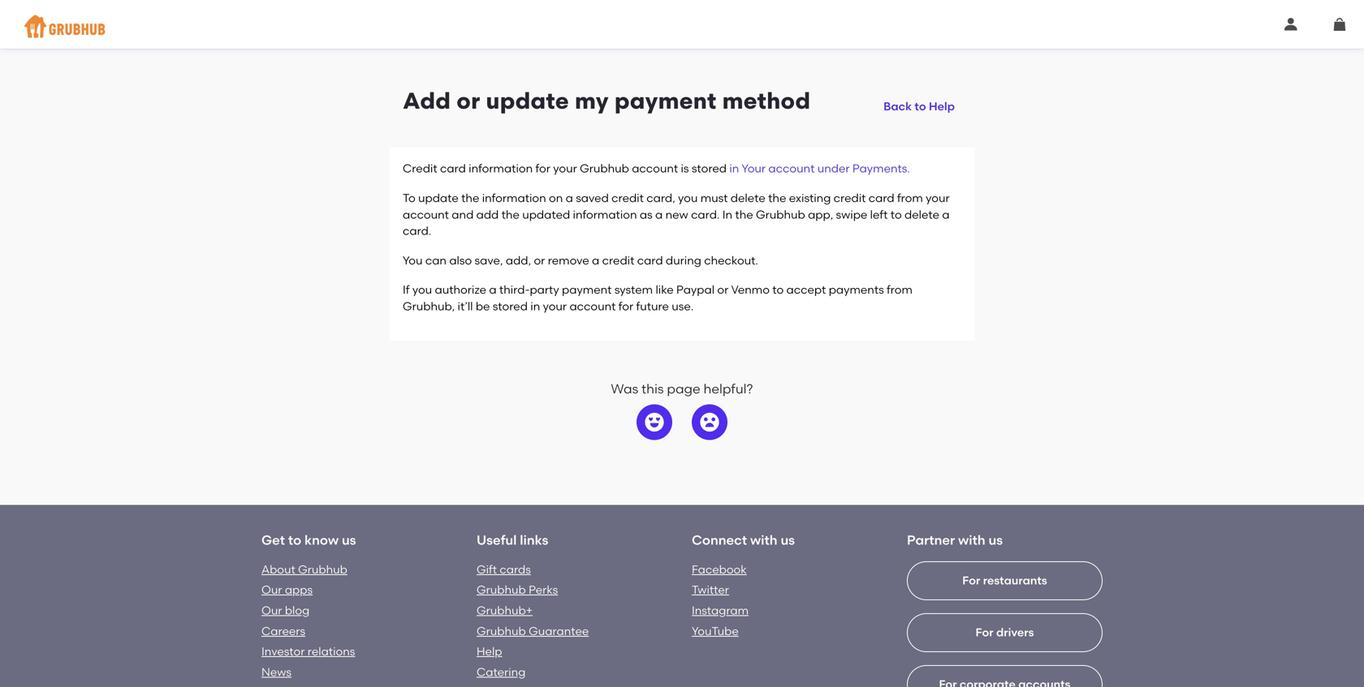 Task type: locate. For each thing, give the bounding box(es) containing it.
credit up as
[[612, 191, 644, 205]]

0 horizontal spatial in
[[531, 300, 540, 313]]

0 vertical spatial you
[[678, 191, 698, 205]]

for inside 'link'
[[976, 626, 994, 640]]

about grubhub link
[[262, 563, 348, 577]]

1 vertical spatial card.
[[403, 224, 432, 238]]

card
[[440, 162, 466, 176], [869, 191, 895, 205], [637, 254, 663, 268]]

a
[[566, 191, 573, 205], [655, 208, 663, 222], [942, 208, 950, 222], [592, 254, 600, 268], [489, 283, 497, 297]]

for up on
[[536, 162, 551, 176]]

paypal
[[677, 283, 715, 297]]

for left the restaurants
[[963, 574, 981, 588]]

1 horizontal spatial card
[[637, 254, 663, 268]]

1 horizontal spatial small image
[[1334, 18, 1347, 31]]

from
[[897, 191, 923, 205], [887, 283, 913, 297]]

payment up "credit card information for your grubhub account is stored in your account under payments."
[[615, 87, 717, 115]]

account down system
[[570, 300, 616, 313]]

helpful?
[[704, 381, 753, 397]]

1 horizontal spatial you
[[678, 191, 698, 205]]

0 vertical spatial for
[[536, 162, 551, 176]]

0 vertical spatial our
[[262, 584, 282, 597]]

a up 'be'
[[489, 283, 497, 297]]

during
[[666, 254, 702, 268]]

help right back
[[929, 99, 955, 113]]

1 vertical spatial help
[[477, 645, 502, 659]]

you inside 'if you authorize a third-party payment system like paypal or venmo to accept payments from grubhub, it'll be stored in your account for future use.'
[[412, 283, 432, 297]]

twitter link
[[692, 584, 729, 597]]

card right credit
[[440, 162, 466, 176]]

stored down "third-"
[[493, 300, 528, 313]]

card,
[[647, 191, 675, 205]]

0 vertical spatial update
[[486, 87, 569, 115]]

the up and
[[461, 191, 479, 205]]

our up the "careers" "link"
[[262, 604, 282, 618]]

0 vertical spatial from
[[897, 191, 923, 205]]

the
[[461, 191, 479, 205], [768, 191, 786, 205], [502, 208, 520, 222], [735, 208, 753, 222]]

2 us from the left
[[781, 533, 795, 548]]

you right "if"
[[412, 283, 432, 297]]

add
[[476, 208, 499, 222]]

account inside 'if you authorize a third-party payment system like paypal or venmo to accept payments from grubhub, it'll be stored in your account for future use.'
[[570, 300, 616, 313]]

facebook twitter instagram youtube
[[692, 563, 749, 639]]

to
[[915, 99, 926, 113], [891, 208, 902, 222], [773, 283, 784, 297], [288, 533, 301, 548]]

guarantee
[[529, 625, 589, 639]]

us up "for restaurants" in the right bottom of the page
[[989, 533, 1003, 548]]

0 horizontal spatial card
[[440, 162, 466, 176]]

grubhub down 'existing'
[[756, 208, 805, 222]]

0 horizontal spatial us
[[342, 533, 356, 548]]

1 vertical spatial you
[[412, 283, 432, 297]]

party
[[530, 283, 559, 297]]

useful links
[[477, 533, 549, 548]]

1 vertical spatial stored
[[493, 300, 528, 313]]

0 horizontal spatial payment
[[562, 283, 612, 297]]

drivers
[[996, 626, 1034, 640]]

for drivers link
[[907, 614, 1103, 688]]

grubhub
[[580, 162, 629, 176], [756, 208, 805, 222], [298, 563, 348, 577], [477, 584, 526, 597], [477, 625, 526, 639]]

delete up in
[[731, 191, 766, 205]]

1 horizontal spatial with
[[958, 533, 986, 548]]

for down system
[[619, 300, 634, 313]]

0 vertical spatial or
[[457, 87, 480, 115]]

or
[[457, 87, 480, 115], [534, 254, 545, 268], [717, 283, 729, 297]]

third-
[[499, 283, 530, 297]]

1 vertical spatial for
[[976, 626, 994, 640]]

0 vertical spatial in
[[730, 162, 739, 176]]

0 vertical spatial payment
[[615, 87, 717, 115]]

card. up 'you'
[[403, 224, 432, 238]]

1 our from the top
[[262, 584, 282, 597]]

a right the remove
[[592, 254, 600, 268]]

credit
[[612, 191, 644, 205], [834, 191, 866, 205], [602, 254, 635, 268]]

like
[[656, 283, 674, 297]]

grubhub logo image
[[24, 10, 106, 43]]

account inside the to update the information on a saved credit card, you must delete the existing credit card from your account and add the updated information as a new card. in the grubhub app, swipe left to delete a card.
[[403, 208, 449, 222]]

1 vertical spatial update
[[418, 191, 459, 205]]

1 horizontal spatial stored
[[692, 162, 727, 176]]

0 horizontal spatial card.
[[403, 224, 432, 238]]

stored right is
[[692, 162, 727, 176]]

to right 'left'
[[891, 208, 902, 222]]

us for connect with us
[[781, 533, 795, 548]]

it'll
[[458, 300, 473, 313]]

was this page helpful?
[[611, 381, 753, 397]]

the left 'existing'
[[768, 191, 786, 205]]

help link
[[477, 645, 502, 659]]

2 with from the left
[[958, 533, 986, 548]]

careers
[[262, 625, 305, 639]]

0 vertical spatial for
[[963, 574, 981, 588]]

account left is
[[632, 162, 678, 176]]

you
[[678, 191, 698, 205], [412, 283, 432, 297]]

1 vertical spatial information
[[482, 191, 546, 205]]

1 vertical spatial for
[[619, 300, 634, 313]]

restaurants
[[983, 574, 1047, 588]]

you up new
[[678, 191, 698, 205]]

with right 'partner'
[[958, 533, 986, 548]]

0 horizontal spatial small image
[[1285, 18, 1298, 31]]

to right back
[[915, 99, 926, 113]]

1 vertical spatial or
[[534, 254, 545, 268]]

0 horizontal spatial help
[[477, 645, 502, 659]]

gift
[[477, 563, 497, 577]]

us right connect
[[781, 533, 795, 548]]

1 vertical spatial your
[[926, 191, 950, 205]]

update left my
[[486, 87, 569, 115]]

2 horizontal spatial card
[[869, 191, 895, 205]]

credit up swipe
[[834, 191, 866, 205]]

delete right 'left'
[[905, 208, 940, 222]]

perks
[[529, 584, 558, 597]]

instagram
[[692, 604, 749, 618]]

from right the payments
[[887, 283, 913, 297]]

0 vertical spatial card.
[[691, 208, 720, 222]]

grubhub inside the to update the information on a saved credit card, you must delete the existing credit card from your account and add the updated information as a new card. in the grubhub app, swipe left to delete a card.
[[756, 208, 805, 222]]

to inside back to help link
[[915, 99, 926, 113]]

1 horizontal spatial update
[[486, 87, 569, 115]]

relations
[[308, 645, 355, 659]]

your inside the to update the information on a saved credit card, you must delete the existing credit card from your account and add the updated information as a new card. in the grubhub app, swipe left to delete a card.
[[926, 191, 950, 205]]

0 horizontal spatial delete
[[731, 191, 766, 205]]

0 horizontal spatial with
[[750, 533, 778, 548]]

useful
[[477, 533, 517, 548]]

2 vertical spatial your
[[543, 300, 567, 313]]

our
[[262, 584, 282, 597], [262, 604, 282, 618]]

you inside the to update the information on a saved credit card, you must delete the existing credit card from your account and add the updated information as a new card. in the grubhub app, swipe left to delete a card.
[[678, 191, 698, 205]]

from down payments.
[[897, 191, 923, 205]]

1 vertical spatial payment
[[562, 283, 612, 297]]

add or update my payment method
[[403, 87, 811, 115]]

a inside 'if you authorize a third-party payment system like paypal or venmo to accept payments from grubhub, it'll be stored in your account for future use.'
[[489, 283, 497, 297]]

1 vertical spatial in
[[531, 300, 540, 313]]

1 horizontal spatial in
[[730, 162, 739, 176]]

account down to
[[403, 208, 449, 222]]

partner with us
[[907, 533, 1003, 548]]

system
[[615, 283, 653, 297]]

payment down you can also save, add, or remove a credit card during checkout.
[[562, 283, 612, 297]]

also
[[449, 254, 472, 268]]

in left your at the right of the page
[[730, 162, 739, 176]]

account
[[632, 162, 678, 176], [769, 162, 815, 176], [403, 208, 449, 222], [570, 300, 616, 313]]

card. down 'must'
[[691, 208, 720, 222]]

0 horizontal spatial stored
[[493, 300, 528, 313]]

to inside 'if you authorize a third-party payment system like paypal or venmo to accept payments from grubhub, it'll be stored in your account for future use.'
[[773, 283, 784, 297]]

1 horizontal spatial delete
[[905, 208, 940, 222]]

remove
[[548, 254, 589, 268]]

for left drivers
[[976, 626, 994, 640]]

news link
[[262, 666, 292, 680]]

in
[[730, 162, 739, 176], [531, 300, 540, 313]]

2 our from the top
[[262, 604, 282, 618]]

1 horizontal spatial for
[[619, 300, 634, 313]]

careers link
[[262, 625, 305, 639]]

0 horizontal spatial or
[[457, 87, 480, 115]]

2 vertical spatial or
[[717, 283, 729, 297]]

for
[[963, 574, 981, 588], [976, 626, 994, 640]]

0 vertical spatial stored
[[692, 162, 727, 176]]

gift cards grubhub perks grubhub+ grubhub guarantee help catering
[[477, 563, 589, 680]]

1 vertical spatial from
[[887, 283, 913, 297]]

0 vertical spatial your
[[553, 162, 577, 176]]

0 vertical spatial information
[[469, 162, 533, 176]]

update inside the to update the information on a saved credit card, you must delete the existing credit card from your account and add the updated information as a new card. in the grubhub app, swipe left to delete a card.
[[418, 191, 459, 205]]

our                                     blog link
[[262, 604, 310, 618]]

be
[[476, 300, 490, 313]]

our down about
[[262, 584, 282, 597]]

card inside the to update the information on a saved credit card, you must delete the existing credit card from your account and add the updated information as a new card. in the grubhub app, swipe left to delete a card.
[[869, 191, 895, 205]]

with right connect
[[750, 533, 778, 548]]

know
[[305, 533, 339, 548]]

1 vertical spatial our
[[262, 604, 282, 618]]

grubhub inside 'about grubhub our apps our                                     blog careers investor                                     relations news'
[[298, 563, 348, 577]]

about grubhub our apps our                                     blog careers investor                                     relations news
[[262, 563, 355, 680]]

under
[[818, 162, 850, 176]]

a right as
[[655, 208, 663, 222]]

0 horizontal spatial update
[[418, 191, 459, 205]]

from inside 'if you authorize a third-party payment system like paypal or venmo to accept payments from grubhub, it'll be stored in your account for future use.'
[[887, 283, 913, 297]]

1 vertical spatial card
[[869, 191, 895, 205]]

2 horizontal spatial us
[[989, 533, 1003, 548]]

with
[[750, 533, 778, 548], [958, 533, 986, 548]]

in down party
[[531, 300, 540, 313]]

us right know
[[342, 533, 356, 548]]

card up 'left'
[[869, 191, 895, 205]]

small image
[[1285, 18, 1298, 31], [1334, 18, 1347, 31]]

or right the add,
[[534, 254, 545, 268]]

1 with from the left
[[750, 533, 778, 548]]

payment
[[615, 87, 717, 115], [562, 283, 612, 297]]

3 us from the left
[[989, 533, 1003, 548]]

1 vertical spatial delete
[[905, 208, 940, 222]]

us
[[342, 533, 356, 548], [781, 533, 795, 548], [989, 533, 1003, 548]]

you
[[403, 254, 423, 268]]

2 vertical spatial card
[[637, 254, 663, 268]]

help up catering
[[477, 645, 502, 659]]

or right the add
[[457, 87, 480, 115]]

or right paypal in the top of the page
[[717, 283, 729, 297]]

0 horizontal spatial you
[[412, 283, 432, 297]]

2 horizontal spatial or
[[717, 283, 729, 297]]

instagram link
[[692, 604, 749, 618]]

0 vertical spatial card
[[440, 162, 466, 176]]

card up like
[[637, 254, 663, 268]]

1 horizontal spatial help
[[929, 99, 955, 113]]

to right venmo
[[773, 283, 784, 297]]

stored
[[692, 162, 727, 176], [493, 300, 528, 313]]

partner
[[907, 533, 955, 548]]

can
[[425, 254, 447, 268]]

card.
[[691, 208, 720, 222], [403, 224, 432, 238]]

1 horizontal spatial us
[[781, 533, 795, 548]]

help
[[929, 99, 955, 113], [477, 645, 502, 659]]

if
[[403, 283, 410, 297]]

grubhub down know
[[298, 563, 348, 577]]

for for for restaurants
[[963, 574, 981, 588]]

payments
[[829, 283, 884, 297]]

left
[[870, 208, 888, 222]]

update right to
[[418, 191, 459, 205]]



Task type: vqa. For each thing, say whether or not it's contained in the screenshot.
the top delete
yes



Task type: describe. For each thing, give the bounding box(es) containing it.
to update the information on a saved credit card, you must delete the existing credit card from your account and add the updated information as a new card. in the grubhub app, swipe left to delete a card.
[[403, 191, 950, 238]]

our apps link
[[262, 584, 313, 597]]

1 horizontal spatial payment
[[615, 87, 717, 115]]

links
[[520, 533, 549, 548]]

checkout.
[[704, 254, 758, 268]]

cards
[[500, 563, 531, 577]]

0 vertical spatial delete
[[731, 191, 766, 205]]

catering
[[477, 666, 526, 680]]

a right 'left'
[[942, 208, 950, 222]]

grubhub,
[[403, 300, 455, 313]]

grubhub+
[[477, 604, 533, 618]]

accept
[[787, 283, 826, 297]]

back
[[884, 99, 912, 113]]

for inside 'if you authorize a third-party payment system like paypal or venmo to accept payments from grubhub, it'll be stored in your account for future use.'
[[619, 300, 634, 313]]

use.
[[672, 300, 694, 313]]

from inside the to update the information on a saved credit card, you must delete the existing credit card from your account and add the updated information as a new card. in the grubhub app, swipe left to delete a card.
[[897, 191, 923, 205]]

1 small image from the left
[[1285, 18, 1298, 31]]

swipe
[[836, 208, 868, 222]]

catering link
[[477, 666, 526, 680]]

was
[[611, 381, 639, 397]]

news
[[262, 666, 292, 680]]

credit
[[403, 162, 437, 176]]

facebook
[[692, 563, 747, 577]]

grubhub up saved
[[580, 162, 629, 176]]

help inside gift cards grubhub perks grubhub+ grubhub guarantee help catering
[[477, 645, 502, 659]]

existing
[[789, 191, 831, 205]]

2 vertical spatial information
[[573, 208, 637, 222]]

and
[[452, 208, 474, 222]]

in inside 'if you authorize a third-party payment system like paypal or venmo to accept payments from grubhub, it'll be stored in your account for future use.'
[[531, 300, 540, 313]]

add,
[[506, 254, 531, 268]]

blog
[[285, 604, 310, 618]]

this page was not helpful image
[[700, 413, 720, 432]]

for drivers
[[976, 626, 1034, 640]]

saved
[[576, 191, 609, 205]]

twitter
[[692, 584, 729, 597]]

investor
[[262, 645, 305, 659]]

for restaurants link
[[907, 562, 1103, 688]]

youtube
[[692, 625, 739, 639]]

the right add
[[502, 208, 520, 222]]

venmo
[[731, 283, 770, 297]]

2 small image from the left
[[1334, 18, 1347, 31]]

authorize
[[435, 283, 486, 297]]

grubhub down gift cards link
[[477, 584, 526, 597]]

for restaurants
[[963, 574, 1047, 588]]

new
[[666, 208, 688, 222]]

in
[[723, 208, 733, 222]]

my
[[575, 87, 609, 115]]

back to help
[[884, 99, 955, 113]]

grubhub down grubhub+ link
[[477, 625, 526, 639]]

stored inside 'if you authorize a third-party payment system like paypal or venmo to accept payments from grubhub, it'll be stored in your account for future use.'
[[493, 300, 528, 313]]

back to help link
[[877, 87, 962, 116]]

credit card information for your grubhub account is stored in your account under payments.
[[403, 162, 910, 176]]

payment inside 'if you authorize a third-party payment system like paypal or venmo to accept payments from grubhub, it'll be stored in your account for future use.'
[[562, 283, 612, 297]]

us for partner with us
[[989, 533, 1003, 548]]

account up 'existing'
[[769, 162, 815, 176]]

grubhub perks link
[[477, 584, 558, 597]]

credit up system
[[602, 254, 635, 268]]

to right get
[[288, 533, 301, 548]]

connect with us
[[692, 533, 795, 548]]

if you authorize a third-party payment system like paypal or venmo to accept payments from grubhub, it'll be stored in your account for future use.
[[403, 283, 913, 313]]

future
[[636, 300, 669, 313]]

grubhub+ link
[[477, 604, 533, 618]]

page
[[667, 381, 701, 397]]

method
[[722, 87, 811, 115]]

with for connect
[[750, 533, 778, 548]]

or inside 'if you authorize a third-party payment system like paypal or venmo to accept payments from grubhub, it'll be stored in your account for future use.'
[[717, 283, 729, 297]]

you can also save, add, or remove a credit card during checkout.
[[403, 254, 758, 268]]

0 horizontal spatial for
[[536, 162, 551, 176]]

gift cards link
[[477, 563, 531, 577]]

a right on
[[566, 191, 573, 205]]

youtube link
[[692, 625, 739, 639]]

save,
[[475, 254, 503, 268]]

for for for drivers
[[976, 626, 994, 640]]

facebook link
[[692, 563, 747, 577]]

get
[[262, 533, 285, 548]]

add
[[403, 87, 451, 115]]

to inside the to update the information on a saved credit card, you must delete the existing credit card from your account and add the updated information as a new card. in the grubhub app, swipe left to delete a card.
[[891, 208, 902, 222]]

about
[[262, 563, 295, 577]]

updated
[[522, 208, 570, 222]]

must
[[701, 191, 728, 205]]

1 us from the left
[[342, 533, 356, 548]]

1 horizontal spatial or
[[534, 254, 545, 268]]

0 vertical spatial help
[[929, 99, 955, 113]]

payments.
[[853, 162, 910, 176]]

this
[[642, 381, 664, 397]]

apps
[[285, 584, 313, 597]]

your inside 'if you authorize a third-party payment system like paypal or venmo to accept payments from grubhub, it'll be stored in your account for future use.'
[[543, 300, 567, 313]]

app,
[[808, 208, 833, 222]]

this page was helpful image
[[645, 413, 664, 432]]

grubhub guarantee link
[[477, 625, 589, 639]]

investor                                     relations link
[[262, 645, 355, 659]]

as
[[640, 208, 653, 222]]

with for partner
[[958, 533, 986, 548]]

1 horizontal spatial card.
[[691, 208, 720, 222]]

connect
[[692, 533, 747, 548]]

get to know us
[[262, 533, 356, 548]]

to
[[403, 191, 416, 205]]

the right in
[[735, 208, 753, 222]]

your
[[742, 162, 766, 176]]

is
[[681, 162, 689, 176]]

on
[[549, 191, 563, 205]]



